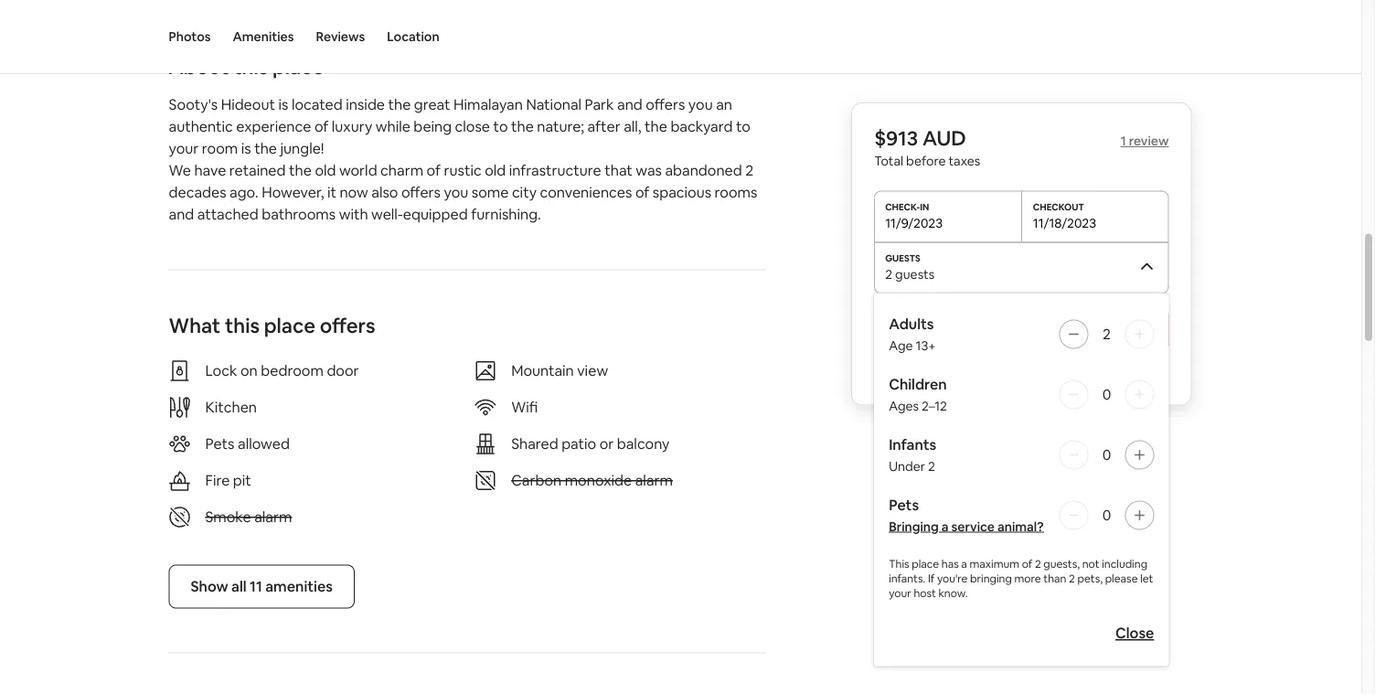 Task type: locate. For each thing, give the bounding box(es) containing it.
1 old from the left
[[315, 161, 336, 180]]

offers up 'door'
[[320, 313, 376, 339]]

2 inside '2 guests' popup button
[[885, 266, 893, 282]]

pets up fire at bottom
[[205, 434, 235, 453]]

place up "located"
[[272, 54, 324, 80]]

have
[[194, 161, 226, 180]]

this left listing
[[1028, 428, 1050, 444]]

0 vertical spatial a
[[942, 518, 949, 535]]

0 horizontal spatial a
[[942, 518, 949, 535]]

1 vertical spatial pets
[[889, 496, 919, 514]]

this up on
[[225, 313, 260, 339]]

or
[[600, 434, 614, 453]]

amenities
[[265, 577, 333, 596]]

0 vertical spatial you
[[689, 95, 713, 114]]

view
[[577, 361, 608, 380]]

location
[[387, 28, 440, 45]]

2 inside sooty's hideout is located inside the great himalayan national park and offers you an authentic experience of luxury while being close to the nature; after all, the backyard to your room is the jungle! we have retained the old world charm of rustic old infrastructure that was abandoned 2 decades ago. however, it now also offers you some city conveniences of spacious rooms and attached bathrooms with well-equipped furnishing.
[[746, 161, 754, 180]]

1 horizontal spatial to
[[736, 117, 751, 136]]

charm
[[381, 161, 424, 180]]

about this place
[[169, 54, 324, 80]]

1 vertical spatial 0
[[1103, 445, 1111, 464]]

conveniences
[[540, 183, 632, 202]]

0 for pets
[[1103, 506, 1111, 524]]

with
[[339, 205, 368, 224]]

1 horizontal spatial old
[[485, 161, 506, 180]]

of down "located"
[[314, 117, 329, 136]]

infants under 2
[[889, 435, 937, 474]]

2 vertical spatial place
[[912, 556, 939, 571]]

your down 'infants.'
[[889, 586, 912, 600]]

place for about this place
[[272, 54, 324, 80]]

0 vertical spatial pets
[[205, 434, 235, 453]]

1 vertical spatial a
[[961, 556, 967, 571]]

world
[[339, 161, 377, 180]]

0 vertical spatial this
[[233, 54, 268, 80]]

3 0 from the top
[[1103, 506, 1111, 524]]

bringing
[[970, 571, 1012, 585]]

you down rustic
[[444, 183, 469, 202]]

children ages 2–12
[[889, 375, 947, 414]]

0 horizontal spatial alarm
[[254, 507, 292, 526]]

1 vertical spatial you
[[444, 183, 469, 202]]

1 0 from the top
[[1103, 385, 1111, 404]]

adults
[[889, 315, 934, 333]]

to down himalayan
[[493, 117, 508, 136]]

1 horizontal spatial pets
[[889, 496, 919, 514]]

1 horizontal spatial offers
[[401, 183, 441, 202]]

old
[[315, 161, 336, 180], [485, 161, 506, 180]]

0 inside children group
[[1103, 385, 1111, 404]]

all,
[[624, 117, 642, 136]]

2 guests
[[885, 266, 935, 282]]

a inside pets bringing a service animal?
[[942, 518, 949, 535]]

luxury
[[332, 117, 372, 136]]

place up if on the right of page
[[912, 556, 939, 571]]

you up the backyard
[[689, 95, 713, 114]]

1 horizontal spatial you
[[689, 95, 713, 114]]

well-
[[371, 205, 403, 224]]

yet
[[1077, 366, 1097, 383]]

pets inside pets bringing a service animal?
[[889, 496, 919, 514]]

0 horizontal spatial is
[[241, 139, 251, 158]]

amenities
[[233, 28, 294, 45]]

0 horizontal spatial your
[[169, 139, 199, 158]]

place
[[272, 54, 324, 80], [264, 313, 316, 339], [912, 556, 939, 571]]

pets up bringing
[[889, 496, 919, 514]]

a
[[942, 518, 949, 535], [961, 556, 967, 571]]

0 inside pets 'group'
[[1103, 506, 1111, 524]]

is up the retained
[[241, 139, 251, 158]]

pets for pets bringing a service animal?
[[889, 496, 919, 514]]

old up some
[[485, 161, 506, 180]]

balcony
[[617, 434, 670, 453]]

your inside this place has a maximum of 2 guests, not including infants. if you're bringing more than 2 pets, please let your host know.
[[889, 586, 912, 600]]

carbon monoxide alarm
[[511, 471, 673, 490]]

1 review
[[1121, 133, 1169, 149]]

this down 'amenities'
[[233, 54, 268, 80]]

experience
[[236, 117, 311, 136]]

to right the backyard
[[736, 117, 751, 136]]

place up bedroom
[[264, 313, 316, 339]]

infrastructure
[[509, 161, 602, 180]]

the up while
[[388, 95, 411, 114]]

guests
[[895, 266, 935, 282]]

alarm down balcony
[[635, 471, 673, 490]]

1 horizontal spatial alarm
[[635, 471, 673, 490]]

smoke alarm
[[205, 507, 292, 526]]

0 horizontal spatial you
[[444, 183, 469, 202]]

0 vertical spatial 0
[[1103, 385, 1111, 404]]

alarm right smoke on the bottom left of page
[[254, 507, 292, 526]]

wifi
[[511, 398, 538, 416]]

0 vertical spatial and
[[617, 95, 643, 114]]

close
[[1116, 624, 1155, 642]]

great
[[414, 95, 450, 114]]

we
[[169, 161, 191, 180]]

backyard
[[671, 117, 733, 136]]

a left service
[[942, 518, 949, 535]]

of left rustic
[[427, 161, 441, 180]]

infants.
[[889, 571, 926, 585]]

old up it
[[315, 161, 336, 180]]

himalayan
[[454, 95, 523, 114]]

0 inside infants group
[[1103, 445, 1111, 464]]

infants
[[889, 435, 937, 454]]

spacious
[[653, 183, 712, 202]]

0 vertical spatial alarm
[[635, 471, 673, 490]]

children group
[[889, 375, 1155, 414]]

review
[[1129, 133, 1169, 149]]

1 vertical spatial offers
[[401, 183, 441, 202]]

hideout
[[221, 95, 275, 114]]

of inside this place has a maximum of 2 guests, not including infants. if you're bringing more than 2 pets, please let your host know.
[[1022, 556, 1033, 571]]

0 horizontal spatial pets
[[205, 434, 235, 453]]

0 horizontal spatial and
[[169, 205, 194, 224]]

amenities button
[[233, 0, 294, 73]]

the
[[388, 95, 411, 114], [511, 117, 534, 136], [645, 117, 668, 136], [254, 139, 277, 158], [289, 161, 312, 180]]

0 horizontal spatial to
[[493, 117, 508, 136]]

0 vertical spatial your
[[169, 139, 199, 158]]

adults group
[[889, 315, 1155, 353]]

pets group
[[889, 496, 1155, 535]]

total
[[874, 152, 904, 169]]

reviews button
[[316, 0, 365, 73]]

lock on bedroom door
[[205, 361, 359, 380]]

of
[[314, 117, 329, 136], [427, 161, 441, 180], [635, 183, 650, 202], [1022, 556, 1033, 571]]

is up experience
[[278, 95, 288, 114]]

was
[[636, 161, 662, 180]]

of up more
[[1022, 556, 1033, 571]]

show all 11 amenities
[[191, 577, 333, 596]]

and down decades
[[169, 205, 194, 224]]

room
[[202, 139, 238, 158]]

2 vertical spatial offers
[[320, 313, 376, 339]]

pit
[[233, 471, 251, 490]]

offers up equipped on the left of page
[[401, 183, 441, 202]]

after
[[588, 117, 621, 136]]

1 vertical spatial your
[[889, 586, 912, 600]]

city
[[512, 183, 537, 202]]

infants group
[[889, 435, 1155, 474]]

0 vertical spatial offers
[[646, 95, 685, 114]]

it
[[327, 183, 336, 202]]

shared
[[511, 434, 558, 453]]

1 horizontal spatial your
[[889, 586, 912, 600]]

1 vertical spatial this
[[225, 313, 260, 339]]

2 to from the left
[[736, 117, 751, 136]]

jungle!
[[280, 139, 324, 158]]

and up all,
[[617, 95, 643, 114]]

while
[[376, 117, 411, 136]]

1 horizontal spatial a
[[961, 556, 967, 571]]

2 vertical spatial this
[[1028, 428, 1050, 444]]

that
[[605, 161, 633, 180]]

0 vertical spatial is
[[278, 95, 288, 114]]

retained
[[229, 161, 286, 180]]

2 0 from the top
[[1103, 445, 1111, 464]]

2 inside adults "group"
[[1103, 325, 1111, 343]]

1 vertical spatial place
[[264, 313, 316, 339]]

2 vertical spatial 0
[[1103, 506, 1111, 524]]

inside
[[346, 95, 385, 114]]

you won't be charged yet
[[947, 366, 1097, 383]]

offers up the backyard
[[646, 95, 685, 114]]

a right has
[[961, 556, 967, 571]]

0 horizontal spatial old
[[315, 161, 336, 180]]

0
[[1103, 385, 1111, 404], [1103, 445, 1111, 464], [1103, 506, 1111, 524]]

show
[[191, 577, 228, 596]]

1 horizontal spatial and
[[617, 95, 643, 114]]

photos button
[[169, 0, 211, 73]]

bringing
[[889, 518, 939, 535]]

nature;
[[537, 117, 584, 136]]

monoxide
[[565, 471, 632, 490]]

reviews
[[316, 28, 365, 45]]

this
[[233, 54, 268, 80], [225, 313, 260, 339], [1028, 428, 1050, 444]]

0 vertical spatial place
[[272, 54, 324, 80]]

rustic
[[444, 161, 482, 180]]

your up the we
[[169, 139, 199, 158]]



Task type: vqa. For each thing, say whether or not it's contained in the screenshot.
leftmost "view"
no



Task type: describe. For each thing, give the bounding box(es) containing it.
pets,
[[1078, 571, 1103, 585]]

fire pit
[[205, 471, 251, 490]]

fire
[[205, 471, 230, 490]]

this place has a maximum of 2 guests, not including infants. if you're bringing more than 2 pets, please let your host know.
[[889, 556, 1154, 600]]

11/18/2023
[[1033, 214, 1097, 231]]

guests,
[[1044, 556, 1080, 571]]

the right all,
[[645, 117, 668, 136]]

place for what this place offers
[[264, 313, 316, 339]]

report this listing button
[[954, 428, 1089, 444]]

of down was
[[635, 183, 650, 202]]

11
[[250, 577, 262, 596]]

2 horizontal spatial offers
[[646, 95, 685, 114]]

now
[[340, 183, 368, 202]]

not
[[1083, 556, 1100, 571]]

photos
[[169, 28, 211, 45]]

carbon
[[511, 471, 562, 490]]

close button
[[1107, 615, 1164, 652]]

this for report
[[1028, 428, 1050, 444]]

the down jungle!
[[289, 161, 312, 180]]

furnishing.
[[471, 205, 541, 224]]

service
[[952, 518, 995, 535]]

pets bringing a service animal?
[[889, 496, 1044, 535]]

1 vertical spatial and
[[169, 205, 194, 224]]

on
[[241, 361, 258, 380]]

close
[[455, 117, 490, 136]]

know.
[[939, 586, 968, 600]]

attached
[[197, 205, 259, 224]]

if
[[928, 571, 935, 585]]

however,
[[262, 183, 324, 202]]

11/9/2023
[[885, 214, 943, 231]]

smoke
[[205, 507, 251, 526]]

this for what
[[225, 313, 260, 339]]

age
[[889, 337, 913, 353]]

allowed
[[238, 434, 290, 453]]

won't
[[972, 366, 1005, 383]]

abandoned
[[665, 161, 742, 180]]

13+
[[916, 337, 936, 353]]

place inside this place has a maximum of 2 guests, not including infants. if you're bringing more than 2 pets, please let your host know.
[[912, 556, 939, 571]]

2 old from the left
[[485, 161, 506, 180]]

1 vertical spatial alarm
[[254, 507, 292, 526]]

what this place offers
[[169, 313, 376, 339]]

authentic
[[169, 117, 233, 136]]

listing
[[1053, 428, 1089, 444]]

door
[[327, 361, 359, 380]]

2 inside infants under 2
[[928, 458, 935, 474]]

be
[[1007, 366, 1023, 383]]

sooty's
[[169, 95, 218, 114]]

report this listing
[[984, 428, 1089, 444]]

you
[[947, 366, 969, 383]]

host
[[914, 586, 936, 600]]

pets for pets allowed
[[205, 434, 235, 453]]

2–12
[[922, 397, 947, 414]]

rooms
[[715, 183, 758, 202]]

the left nature;
[[511, 117, 534, 136]]

0 for infants
[[1103, 445, 1111, 464]]

ago.
[[230, 183, 259, 202]]

located
[[292, 95, 343, 114]]

2 guests button
[[874, 242, 1169, 293]]

lock
[[205, 361, 237, 380]]

$913 aud
[[874, 125, 966, 151]]

also
[[372, 183, 398, 202]]

being
[[414, 117, 452, 136]]

patio
[[562, 434, 596, 453]]

0 for children
[[1103, 385, 1111, 404]]

charged
[[1026, 366, 1075, 383]]

this for about
[[233, 54, 268, 80]]

equipped
[[403, 205, 468, 224]]

your inside sooty's hideout is located inside the great himalayan national park and offers you an authentic experience of luxury while being close to the nature; after all, the backyard to your room is the jungle! we have retained the old world charm of rustic old infrastructure that was abandoned 2 decades ago. however, it now also offers you some city conveniences of spacious rooms and attached bathrooms with well-equipped furnishing.
[[169, 139, 199, 158]]

0 horizontal spatial offers
[[320, 313, 376, 339]]

children
[[889, 375, 947, 394]]

bathrooms
[[262, 205, 336, 224]]

under
[[889, 458, 925, 474]]

what
[[169, 313, 221, 339]]

1 horizontal spatial is
[[278, 95, 288, 114]]

mountain
[[511, 361, 574, 380]]

location button
[[387, 0, 440, 73]]

1 review button
[[1121, 133, 1169, 149]]

an
[[716, 95, 733, 114]]

1 vertical spatial is
[[241, 139, 251, 158]]

you're
[[937, 571, 968, 585]]

bedroom
[[261, 361, 324, 380]]

show all 11 amenities button
[[169, 565, 355, 609]]

1 to from the left
[[493, 117, 508, 136]]

the down experience
[[254, 139, 277, 158]]

kitchen
[[205, 398, 257, 416]]

than
[[1044, 571, 1067, 585]]

$913 aud total before taxes
[[874, 125, 981, 169]]

has
[[942, 556, 959, 571]]

maximum
[[970, 556, 1020, 571]]

a inside this place has a maximum of 2 guests, not including infants. if you're bringing more than 2 pets, please let your host know.
[[961, 556, 967, 571]]

park
[[585, 95, 614, 114]]

please
[[1105, 571, 1138, 585]]

more
[[1015, 571, 1041, 585]]

some
[[472, 183, 509, 202]]

animal?
[[998, 518, 1044, 535]]



